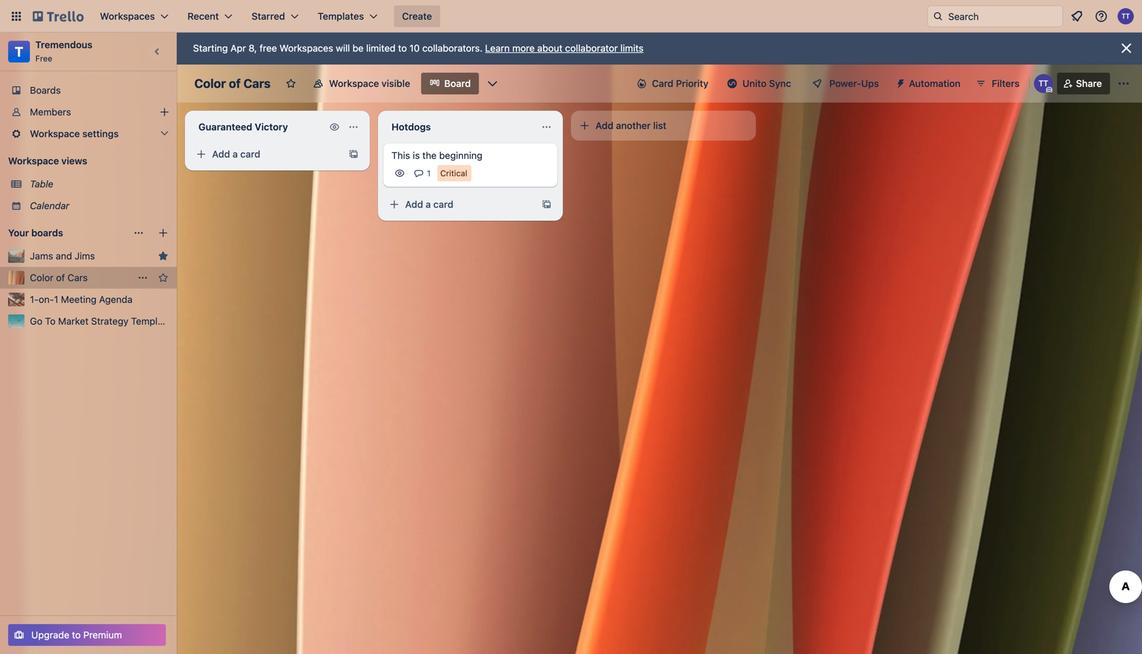 Task type: describe. For each thing, give the bounding box(es) containing it.
hotdogs
[[392, 121, 431, 133]]

filters
[[992, 78, 1020, 89]]

add another list
[[596, 120, 667, 131]]

color of cars link
[[30, 271, 131, 285]]

table
[[30, 178, 53, 190]]

1 vertical spatial create from template… image
[[541, 199, 552, 210]]

workspace settings
[[30, 128, 119, 139]]

workspace for workspace settings
[[30, 128, 80, 139]]

board actions menu image
[[137, 273, 148, 284]]

filters button
[[972, 73, 1024, 95]]

list
[[653, 120, 667, 131]]

star or unstar board image
[[286, 78, 297, 89]]

create
[[402, 11, 432, 22]]

templates
[[318, 11, 364, 22]]

learn more about collaborator limits link
[[485, 42, 644, 54]]

workspace settings button
[[0, 123, 177, 145]]

cars inside text field
[[244, 76, 271, 91]]

learn
[[485, 42, 510, 54]]

0 vertical spatial create from template… image
[[348, 149, 359, 160]]

unito sync button
[[720, 73, 800, 95]]

power-ups button
[[802, 73, 887, 95]]

go
[[30, 316, 42, 327]]

meeting
[[61, 294, 97, 305]]

recent button
[[179, 5, 241, 27]]

tremendous free
[[35, 39, 93, 63]]

this is the beginning link
[[392, 149, 549, 163]]

0 notifications image
[[1069, 8, 1085, 24]]

unito sync icon image
[[728, 79, 737, 88]]

on-
[[39, 294, 54, 305]]

calendar
[[30, 200, 69, 211]]

power-
[[829, 78, 861, 89]]

automation
[[909, 78, 961, 89]]

guaranteed victory
[[199, 121, 288, 133]]

show menu image
[[1117, 77, 1131, 90]]

premium
[[83, 630, 122, 641]]

power-ups
[[829, 78, 879, 89]]

workspace visible button
[[305, 73, 418, 95]]

table link
[[30, 177, 169, 191]]

jams
[[30, 251, 53, 262]]

this member is an admin of this board. image
[[1046, 87, 1052, 93]]

jams and jims
[[30, 251, 95, 262]]

to
[[45, 316, 56, 327]]

templates button
[[310, 5, 386, 27]]

add for top create from template… image the add a card "button"
[[212, 149, 230, 160]]

this
[[392, 150, 410, 161]]

recent
[[188, 11, 219, 22]]

apr
[[231, 42, 246, 54]]

agenda
[[99, 294, 133, 305]]

limited
[[366, 42, 396, 54]]

workspace navigation collapse icon image
[[148, 42, 167, 61]]

starred
[[252, 11, 285, 22]]

limits
[[621, 42, 644, 54]]

open information menu image
[[1095, 10, 1108, 23]]

t link
[[8, 41, 30, 63]]

star icon image
[[158, 273, 169, 284]]

boards link
[[0, 80, 177, 101]]

visible
[[382, 78, 410, 89]]

guaranteed
[[199, 121, 252, 133]]

priority
[[676, 78, 709, 89]]

Search field
[[927, 5, 1063, 27]]

Board name text field
[[188, 73, 277, 95]]

board
[[444, 78, 471, 89]]

collaborator
[[565, 42, 618, 54]]

create button
[[394, 5, 440, 27]]

be
[[353, 42, 364, 54]]

share
[[1076, 78, 1102, 89]]

0 horizontal spatial 1
[[54, 294, 58, 305]]

the
[[422, 150, 437, 161]]

market
[[58, 316, 89, 327]]

0 horizontal spatial a
[[233, 149, 238, 160]]

jims
[[75, 251, 95, 262]]

jams and jims link
[[30, 250, 152, 263]]

Hotdogs text field
[[383, 116, 536, 138]]

card
[[652, 78, 674, 89]]

back to home image
[[33, 5, 84, 27]]

will
[[336, 42, 350, 54]]

free
[[35, 54, 52, 63]]

1 horizontal spatial add a card
[[405, 199, 453, 210]]

search image
[[933, 11, 944, 22]]

tremendous link
[[35, 39, 93, 50]]

workspace for workspace views
[[8, 155, 59, 167]]

customize views image
[[486, 77, 499, 90]]

template
[[131, 316, 171, 327]]

1 horizontal spatial workspaces
[[280, 42, 333, 54]]



Task type: vqa. For each thing, say whether or not it's contained in the screenshot.
Imagination
no



Task type: locate. For each thing, give the bounding box(es) containing it.
1 vertical spatial card
[[433, 199, 453, 210]]

more
[[512, 42, 535, 54]]

boards
[[30, 85, 61, 96]]

1 horizontal spatial add a card button
[[383, 194, 533, 216]]

1 right 1-
[[54, 294, 58, 305]]

1 horizontal spatial color of cars
[[194, 76, 271, 91]]

upgrade
[[31, 630, 69, 641]]

1 vertical spatial of
[[56, 272, 65, 284]]

0 horizontal spatial add a card button
[[190, 143, 340, 165]]

members link
[[0, 101, 177, 123]]

1 horizontal spatial to
[[398, 42, 407, 54]]

1-on-1 meeting agenda
[[30, 294, 133, 305]]

0 vertical spatial to
[[398, 42, 407, 54]]

cars left star or unstar board icon
[[244, 76, 271, 91]]

calendar link
[[30, 199, 169, 213]]

1 vertical spatial add a card button
[[383, 194, 533, 216]]

card for bottom create from template… image's the add a card "button"
[[433, 199, 453, 210]]

0 vertical spatial color of cars
[[194, 76, 271, 91]]

0 vertical spatial add
[[596, 120, 614, 131]]

share button
[[1057, 73, 1110, 95]]

add a card button down the critical
[[383, 194, 533, 216]]

beginning
[[439, 150, 483, 161]]

card down guaranteed victory
[[240, 149, 260, 160]]

1-on-1 meeting agenda link
[[30, 293, 169, 307]]

a
[[233, 149, 238, 160], [426, 199, 431, 210]]

board link
[[421, 73, 479, 95]]

1
[[427, 169, 431, 178], [54, 294, 58, 305]]

victory
[[255, 121, 288, 133]]

your boards with 4 items element
[[8, 225, 126, 241]]

0 vertical spatial of
[[229, 76, 241, 91]]

workspace down members
[[30, 128, 80, 139]]

card priority icon image
[[637, 79, 647, 88]]

0 horizontal spatial of
[[56, 272, 65, 284]]

collaborators.
[[422, 42, 483, 54]]

upgrade to premium link
[[8, 625, 166, 647]]

a down the
[[426, 199, 431, 210]]

card
[[240, 149, 260, 160], [433, 199, 453, 210]]

terry turtle (terryturtle) image
[[1034, 74, 1053, 93]]

about
[[537, 42, 563, 54]]

your
[[8, 227, 29, 239]]

color down jams
[[30, 272, 54, 284]]

starred icon image
[[158, 251, 169, 262]]

add a card button for top create from template… image
[[190, 143, 340, 165]]

workspace visible
[[329, 78, 410, 89]]

0 vertical spatial workspaces
[[100, 11, 155, 22]]

add down is
[[405, 199, 423, 210]]

color of cars
[[194, 76, 271, 91], [30, 272, 88, 284]]

settings
[[82, 128, 119, 139]]

add a card down the critical
[[405, 199, 453, 210]]

1 vertical spatial 1
[[54, 294, 58, 305]]

0 vertical spatial add a card
[[212, 149, 260, 160]]

to right upgrade
[[72, 630, 81, 641]]

1 horizontal spatial cars
[[244, 76, 271, 91]]

to left 10
[[398, 42, 407, 54]]

your boards menu image
[[133, 228, 144, 239]]

of down apr at the top left of page
[[229, 76, 241, 91]]

1 horizontal spatial 1
[[427, 169, 431, 178]]

workspaces button
[[92, 5, 177, 27]]

0 vertical spatial a
[[233, 149, 238, 160]]

2 vertical spatial workspace
[[8, 155, 59, 167]]

add board image
[[158, 228, 169, 239]]

add for add another list button on the top
[[596, 120, 614, 131]]

color of cars inside text field
[[194, 76, 271, 91]]

add a card
[[212, 149, 260, 160], [405, 199, 453, 210]]

unito sync
[[743, 78, 791, 89]]

0 vertical spatial cars
[[244, 76, 271, 91]]

0 horizontal spatial card
[[240, 149, 260, 160]]

add inside button
[[596, 120, 614, 131]]

of down jams and jims on the left
[[56, 272, 65, 284]]

go to market strategy template link
[[30, 315, 171, 328]]

color down starting
[[194, 76, 226, 91]]

another
[[616, 120, 651, 131]]

primary element
[[0, 0, 1142, 33]]

upgrade to premium
[[31, 630, 122, 641]]

1 horizontal spatial create from template… image
[[541, 199, 552, 210]]

workspaces left will
[[280, 42, 333, 54]]

add
[[596, 120, 614, 131], [212, 149, 230, 160], [405, 199, 423, 210]]

1 vertical spatial workspace
[[30, 128, 80, 139]]

and
[[56, 251, 72, 262]]

color inside text field
[[194, 76, 226, 91]]

add a card button for bottom create from template… image
[[383, 194, 533, 216]]

workspace for workspace visible
[[329, 78, 379, 89]]

0 vertical spatial 1
[[427, 169, 431, 178]]

add a card button
[[190, 143, 340, 165], [383, 194, 533, 216]]

card for top create from template… image the add a card "button"
[[240, 149, 260, 160]]

0 horizontal spatial cars
[[68, 272, 88, 284]]

1 vertical spatial workspaces
[[280, 42, 333, 54]]

1 vertical spatial add
[[212, 149, 230, 160]]

automation button
[[890, 73, 969, 95]]

card priority
[[652, 78, 709, 89]]

is
[[413, 150, 420, 161]]

add another list button
[[571, 111, 756, 141]]

1 down the
[[427, 169, 431, 178]]

tremendous
[[35, 39, 93, 50]]

of inside text field
[[229, 76, 241, 91]]

1 horizontal spatial a
[[426, 199, 431, 210]]

this is the beginning
[[392, 150, 483, 161]]

1 horizontal spatial add
[[405, 199, 423, 210]]

workspace inside button
[[329, 78, 379, 89]]

add left another
[[596, 120, 614, 131]]

a down guaranteed victory
[[233, 149, 238, 160]]

members
[[30, 106, 71, 118]]

add for bottom create from template… image's the add a card "button"
[[405, 199, 423, 210]]

2 vertical spatial add
[[405, 199, 423, 210]]

workspace up table
[[8, 155, 59, 167]]

0 horizontal spatial color of cars
[[30, 272, 88, 284]]

workspaces up workspace navigation collapse icon
[[100, 11, 155, 22]]

add a card down guaranteed victory
[[212, 149, 260, 160]]

0 vertical spatial workspace
[[329, 78, 379, 89]]

ups
[[861, 78, 879, 89]]

0 horizontal spatial add a card
[[212, 149, 260, 160]]

views
[[61, 155, 87, 167]]

0 vertical spatial color
[[194, 76, 226, 91]]

1 horizontal spatial of
[[229, 76, 241, 91]]

create from template… image
[[348, 149, 359, 160], [541, 199, 552, 210]]

1 vertical spatial color
[[30, 272, 54, 284]]

cars up 'meeting'
[[68, 272, 88, 284]]

color of cars down jams and jims on the left
[[30, 272, 88, 284]]

1-
[[30, 294, 39, 305]]

0 horizontal spatial workspaces
[[100, 11, 155, 22]]

add a card button down guaranteed victory text field
[[190, 143, 340, 165]]

of
[[229, 76, 241, 91], [56, 272, 65, 284]]

workspace views
[[8, 155, 87, 167]]

to
[[398, 42, 407, 54], [72, 630, 81, 641]]

1 horizontal spatial card
[[433, 199, 453, 210]]

color of cars down apr at the top left of page
[[194, 76, 271, 91]]

2 horizontal spatial add
[[596, 120, 614, 131]]

strategy
[[91, 316, 128, 327]]

to inside upgrade to premium link
[[72, 630, 81, 641]]

0 horizontal spatial create from template… image
[[348, 149, 359, 160]]

color
[[194, 76, 226, 91], [30, 272, 54, 284]]

card priority button
[[629, 73, 717, 95]]

0 vertical spatial card
[[240, 149, 260, 160]]

1 vertical spatial a
[[426, 199, 431, 210]]

1 vertical spatial color of cars
[[30, 272, 88, 284]]

1 vertical spatial to
[[72, 630, 81, 641]]

0 horizontal spatial add
[[212, 149, 230, 160]]

1 vertical spatial cars
[[68, 272, 88, 284]]

0 vertical spatial add a card button
[[190, 143, 340, 165]]

Guaranteed Victory text field
[[190, 116, 326, 138]]

terry turtle (terryturtle) image
[[1118, 8, 1134, 24]]

starting
[[193, 42, 228, 54]]

free
[[260, 42, 277, 54]]

1 horizontal spatial color
[[194, 76, 226, 91]]

t
[[15, 44, 23, 59]]

0 horizontal spatial to
[[72, 630, 81, 641]]

workspace down be
[[329, 78, 379, 89]]

0 horizontal spatial color
[[30, 272, 54, 284]]

workspaces inside popup button
[[100, 11, 155, 22]]

starting apr 8, free workspaces will be limited to 10 collaborators. learn more about collaborator limits
[[193, 42, 644, 54]]

card down the critical
[[433, 199, 453, 210]]

add down guaranteed
[[212, 149, 230, 160]]

boards
[[31, 227, 63, 239]]

8,
[[249, 42, 257, 54]]

workspace inside popup button
[[30, 128, 80, 139]]

1 vertical spatial add a card
[[405, 199, 453, 210]]

go to market strategy template
[[30, 316, 171, 327]]

your boards
[[8, 227, 63, 239]]

10
[[410, 42, 420, 54]]

starred button
[[243, 5, 307, 27]]

sm image
[[890, 73, 909, 92]]



